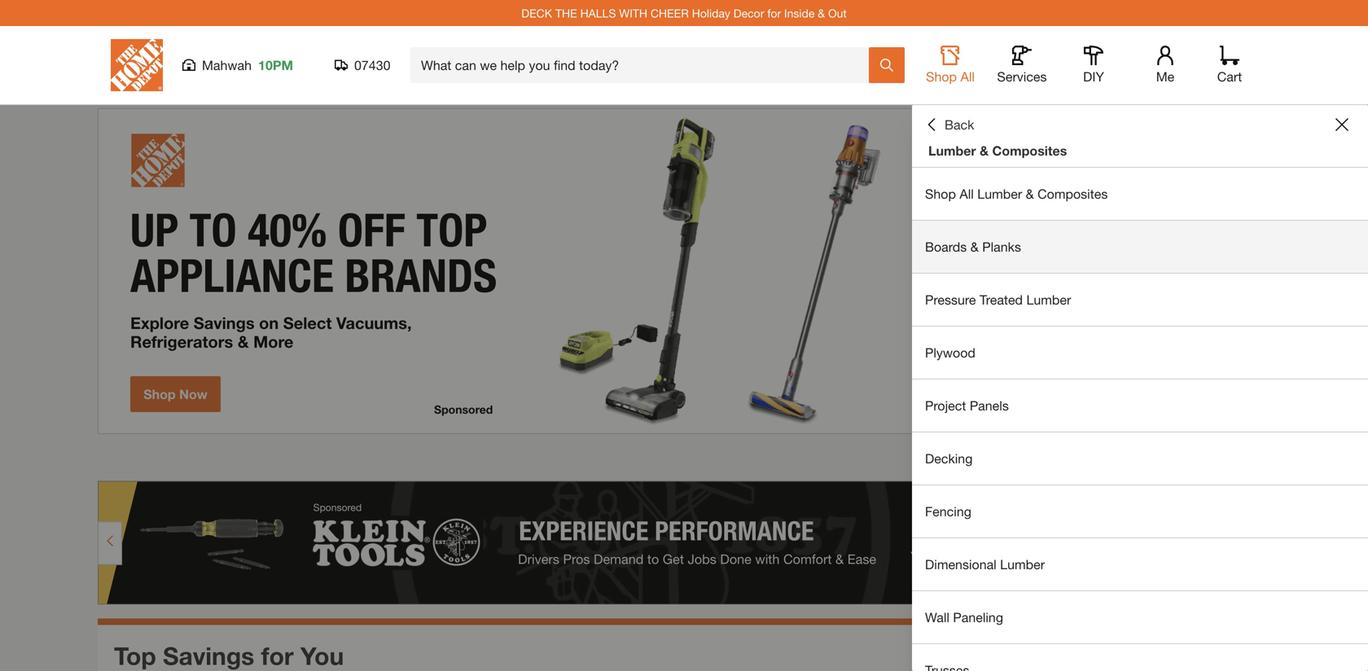 Task type: describe. For each thing, give the bounding box(es) containing it.
& down lumber & composites
[[1026, 186, 1035, 202]]

& left planks
[[971, 239, 979, 255]]

fencing link
[[913, 486, 1369, 538]]

& left out
[[818, 6, 825, 20]]

lumber down back "button"
[[929, 143, 977, 158]]

1 vertical spatial for
[[261, 641, 294, 670]]

& up shop all lumber & composites
[[980, 143, 989, 158]]

wall paneling
[[926, 610, 1004, 625]]

deck
[[522, 6, 552, 20]]

1 vertical spatial composites
[[1038, 186, 1108, 202]]

deck the halls with cheer holiday decor for inside & out
[[522, 6, 847, 20]]

services
[[998, 69, 1047, 84]]

07430
[[354, 57, 391, 73]]

me button
[[1140, 46, 1192, 85]]

boards & planks
[[926, 239, 1022, 255]]

cart
[[1218, 69, 1243, 84]]

all for shop all
[[961, 69, 975, 84]]

decking link
[[913, 433, 1369, 485]]

decor
[[734, 6, 765, 20]]

lumber right dimensional
[[1001, 557, 1045, 572]]

inside
[[785, 6, 815, 20]]

all for shop all lumber & composites
[[960, 186, 974, 202]]

feedback link image
[[1347, 275, 1369, 363]]

top savings for you
[[114, 641, 344, 670]]

decking
[[926, 451, 973, 466]]

back
[[945, 117, 975, 132]]

boards
[[926, 239, 967, 255]]

project panels
[[926, 398, 1009, 414]]

with
[[619, 6, 648, 20]]

lumber right treated
[[1027, 292, 1072, 308]]

shop all button
[[925, 46, 977, 85]]

holiday
[[692, 6, 731, 20]]

dimensional
[[926, 557, 997, 572]]

top
[[114, 641, 156, 670]]

0 vertical spatial composites
[[993, 143, 1068, 158]]

What can we help you find today? search field
[[421, 48, 869, 82]]

wall
[[926, 610, 950, 625]]

1 horizontal spatial for
[[768, 6, 781, 20]]

fencing
[[926, 504, 972, 519]]

drawer close image
[[1336, 118, 1349, 131]]

diy button
[[1068, 46, 1120, 85]]



Task type: locate. For each thing, give the bounding box(es) containing it.
paneling
[[954, 610, 1004, 625]]

wall paneling link
[[913, 592, 1369, 644]]

you
[[301, 641, 344, 670]]

0 vertical spatial shop
[[926, 69, 957, 84]]

shop inside button
[[926, 69, 957, 84]]

image for  30nov2023-hp-bau-mw44-45-hero4-appliances image
[[1151, 108, 1369, 439]]

lumber & composites
[[929, 143, 1068, 158]]

dimensional lumber
[[926, 557, 1045, 572]]

savings
[[163, 641, 254, 670]]

shop all
[[926, 69, 975, 84]]

shop
[[926, 69, 957, 84], [926, 186, 957, 202]]

panels
[[970, 398, 1009, 414]]

all inside button
[[961, 69, 975, 84]]

10pm
[[258, 57, 293, 73]]

all up the back
[[961, 69, 975, 84]]

the home depot logo image
[[111, 39, 163, 91]]

services button
[[996, 46, 1049, 85]]

pressure
[[926, 292, 977, 308]]

me
[[1157, 69, 1175, 84]]

cart link
[[1212, 46, 1248, 85]]

pressure treated lumber link
[[913, 274, 1369, 326]]

07430 button
[[335, 57, 391, 73]]

shop inside menu
[[926, 186, 957, 202]]

cheer
[[651, 6, 689, 20]]

shop up back "button"
[[926, 69, 957, 84]]

mahwah 10pm
[[202, 57, 293, 73]]

menu
[[913, 168, 1369, 671]]

1 vertical spatial shop
[[926, 186, 957, 202]]

shop for shop all lumber & composites
[[926, 186, 957, 202]]

shop all lumber & composites link
[[913, 168, 1369, 220]]

project panels link
[[913, 380, 1369, 432]]

for
[[768, 6, 781, 20], [261, 641, 294, 670]]

1 vertical spatial all
[[960, 186, 974, 202]]

back button
[[926, 117, 975, 133]]

menu containing shop all lumber & composites
[[913, 168, 1369, 671]]

0 vertical spatial all
[[961, 69, 975, 84]]

0 vertical spatial for
[[768, 6, 781, 20]]

planks
[[983, 239, 1022, 255]]

halls
[[581, 6, 616, 20]]

shop for shop all
[[926, 69, 957, 84]]

plywood
[[926, 345, 976, 361]]

mahwah
[[202, 57, 252, 73]]

diy
[[1084, 69, 1105, 84]]

project
[[926, 398, 967, 414]]

shop all lumber & composites
[[926, 186, 1108, 202]]

0 horizontal spatial for
[[261, 641, 294, 670]]

the
[[556, 6, 577, 20]]

treated
[[980, 292, 1023, 308]]

dimensional lumber link
[[913, 539, 1369, 591]]

&
[[818, 6, 825, 20], [980, 143, 989, 158], [1026, 186, 1035, 202], [971, 239, 979, 255]]

composites
[[993, 143, 1068, 158], [1038, 186, 1108, 202]]

for left you
[[261, 641, 294, 670]]

out
[[829, 6, 847, 20]]

plywood link
[[913, 327, 1369, 379]]

deck the halls with cheer holiday decor for inside & out link
[[522, 6, 847, 20]]

pressure treated lumber
[[926, 292, 1072, 308]]

boards & planks link
[[913, 221, 1369, 273]]

shop up boards
[[926, 186, 957, 202]]

for left inside
[[768, 6, 781, 20]]

all down lumber & composites
[[960, 186, 974, 202]]

all
[[961, 69, 975, 84], [960, 186, 974, 202]]

lumber down lumber & composites
[[978, 186, 1023, 202]]

lumber
[[929, 143, 977, 158], [978, 186, 1023, 202], [1027, 292, 1072, 308], [1001, 557, 1045, 572]]



Task type: vqa. For each thing, say whether or not it's contained in the screenshot.
"92782"
no



